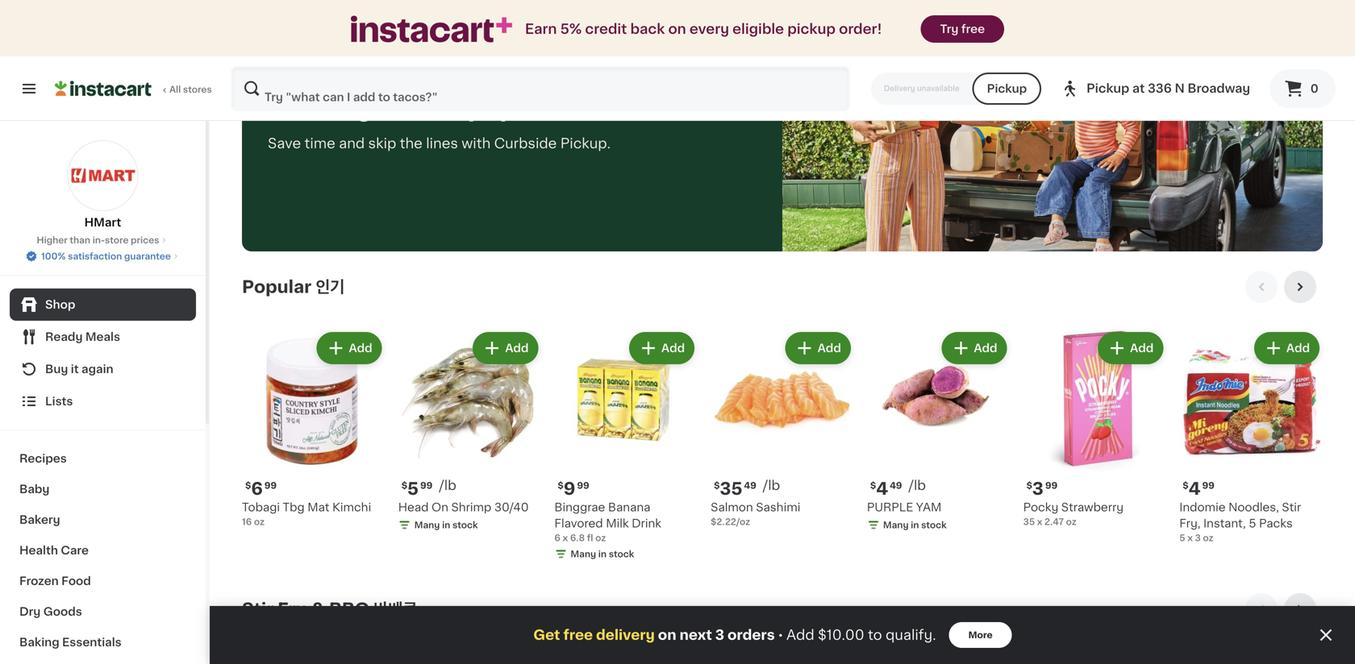 Task type: locate. For each thing, give the bounding box(es) containing it.
add for indomie noodles, stir fry, instant, 5 packs
[[1286, 343, 1310, 354]]

1 vertical spatial on
[[658, 629, 676, 642]]

3 inside indomie noodles, stir fry, instant, 5 packs 5 x 3 oz
[[1195, 534, 1201, 543]]

on left next
[[658, 629, 676, 642]]

stir fry & bbq  바베큐
[[242, 601, 418, 618]]

stir
[[1282, 502, 1301, 514], [242, 601, 274, 618]]

head
[[398, 502, 429, 514]]

0 horizontal spatial 49
[[744, 482, 756, 491]]

2 $ from the left
[[401, 482, 407, 491]]

0 horizontal spatial /lb
[[439, 480, 456, 493]]

2 /lb from the left
[[763, 480, 780, 493]]

buy it again
[[45, 364, 113, 375]]

4
[[876, 481, 888, 498], [1189, 481, 1201, 498]]

pickup inside "button"
[[987, 83, 1027, 94]]

0 horizontal spatial 5
[[407, 481, 419, 498]]

skip
[[368, 137, 396, 150]]

1 horizontal spatial /lb
[[763, 480, 780, 493]]

0 horizontal spatial pickup
[[987, 83, 1027, 94]]

many in stock down the purple yam
[[883, 521, 947, 530]]

99 right 9
[[577, 482, 589, 491]]

$ inside $ 35 49 /lb
[[714, 482, 720, 491]]

add button for head on shrimp 30/40
[[474, 334, 537, 363]]

product group containing 9
[[554, 329, 698, 564]]

2 horizontal spatial the
[[521, 97, 562, 120]]

6 product group from the left
[[1023, 329, 1167, 529]]

0 vertical spatial 35
[[720, 481, 742, 498]]

1 vertical spatial item carousel region
[[242, 594, 1323, 665]]

6 add button from the left
[[1099, 334, 1162, 363]]

service type group
[[871, 73, 1041, 105]]

$ 35 49 /lb
[[714, 480, 780, 498]]

try free
[[940, 23, 985, 35]]

stock down head on shrimp 30/40
[[452, 521, 478, 530]]

mat
[[307, 502, 329, 514]]

2 horizontal spatial in
[[911, 521, 919, 530]]

pickup
[[787, 22, 836, 36]]

2 horizontal spatial many in stock
[[883, 521, 947, 530]]

save
[[268, 137, 301, 150]]

1 horizontal spatial on
[[432, 502, 448, 514]]

stock down 'yam'
[[921, 521, 947, 530]]

1 99 from the left
[[264, 482, 277, 491]]

many in stock down head on shrimp 30/40
[[414, 521, 478, 530]]

$ inside $ 9 99
[[558, 482, 564, 491]]

in
[[442, 521, 450, 530], [911, 521, 919, 530], [598, 550, 607, 559]]

0
[[1310, 83, 1318, 94]]

essentials
[[62, 637, 122, 648]]

$ for $ 3 99
[[1026, 482, 1032, 491]]

health care
[[19, 545, 89, 557]]

4 product group from the left
[[711, 329, 854, 529]]

the up the curbside
[[521, 97, 562, 120]]

get free delivery on next 3 orders • add $10.00 to qualify.
[[533, 629, 936, 642]]

on inside treatment tracker modal dialog
[[658, 629, 676, 642]]

99 for 9
[[577, 482, 589, 491]]

1 $ from the left
[[245, 482, 251, 491]]

1 product group from the left
[[242, 329, 385, 529]]

None search field
[[231, 66, 850, 111]]

free right get
[[563, 629, 593, 642]]

4 add button from the left
[[787, 334, 849, 363]]

oz down instant, on the right bottom
[[1203, 534, 1214, 543]]

99 for 4
[[1202, 482, 1215, 491]]

0 horizontal spatial 3
[[715, 629, 724, 642]]

item carousel region containing popular 인기
[[242, 271, 1323, 581]]

free for get
[[563, 629, 593, 642]]

oz inside indomie noodles, stir fry, instant, 5 packs 5 x 3 oz
[[1203, 534, 1214, 543]]

product group
[[242, 329, 385, 529], [398, 329, 542, 535], [554, 329, 698, 564], [711, 329, 854, 529], [867, 329, 1010, 535], [1023, 329, 1167, 529], [1179, 329, 1323, 545]]

stock for 4
[[921, 521, 947, 530]]

Search field
[[232, 68, 849, 110]]

x left 6.8
[[563, 534, 568, 543]]

0 horizontal spatial many in stock
[[414, 521, 478, 530]]

$ inside $ 4 49 /lb
[[870, 482, 876, 491]]

on right back
[[668, 22, 686, 36]]

5 99 from the left
[[1202, 482, 1215, 491]]

$ for $ 4 99
[[1183, 482, 1189, 491]]

1 horizontal spatial 5
[[1179, 534, 1185, 543]]

at
[[1132, 83, 1145, 94]]

x inside binggrae banana flavored milk drink 6 x 6.8 fl oz
[[563, 534, 568, 543]]

0 vertical spatial on
[[268, 97, 304, 120]]

0 horizontal spatial many
[[414, 521, 440, 530]]

add for head on shrimp 30/40
[[505, 343, 529, 354]]

0 vertical spatial on
[[668, 22, 686, 36]]

35 inside $ 35 49 /lb
[[720, 481, 742, 498]]

7 $ from the left
[[1183, 482, 1189, 491]]

food
[[61, 576, 91, 587]]

pickup for pickup at 336 n broadway
[[1087, 83, 1129, 94]]

$2.22/oz
[[711, 518, 750, 527]]

49 up salmon
[[744, 482, 756, 491]]

35 down pocky
[[1023, 518, 1035, 527]]

hmart logo image
[[67, 140, 138, 211]]

49 up purple
[[890, 482, 902, 491]]

stir up packs on the bottom of page
[[1282, 502, 1301, 514]]

99 inside $ 3 99
[[1045, 482, 1057, 491]]

$5.99 per pound element
[[398, 479, 542, 500]]

5 down noodles,
[[1249, 518, 1256, 530]]

2 horizontal spatial stock
[[921, 521, 947, 530]]

/lb for 35
[[763, 480, 780, 493]]

99 for 6
[[264, 482, 277, 491]]

on up the save
[[268, 97, 304, 120]]

/lb inside the $ 5 99 /lb
[[439, 480, 456, 493]]

$ up indomie
[[1183, 482, 1189, 491]]

2 horizontal spatial /lb
[[909, 480, 926, 493]]

5 add button from the left
[[943, 334, 1005, 363]]

stock
[[452, 521, 478, 530], [921, 521, 947, 530], [609, 550, 634, 559]]

1 horizontal spatial the
[[400, 137, 423, 150]]

99 inside the $ 4 99
[[1202, 482, 1215, 491]]

인기
[[315, 279, 345, 296]]

/lb inside $ 4 49 /lb
[[909, 480, 926, 493]]

1 vertical spatial on
[[432, 502, 448, 514]]

6.8
[[570, 534, 585, 543]]

4 up indomie
[[1189, 481, 1201, 498]]

oz right 16
[[254, 518, 265, 527]]

336
[[1148, 83, 1172, 94]]

99 inside $ 6 99
[[264, 482, 277, 491]]

0 vertical spatial item carousel region
[[242, 271, 1323, 581]]

/lb up sashimi
[[763, 480, 780, 493]]

$ up pocky
[[1026, 482, 1032, 491]]

1 horizontal spatial 3
[[1032, 481, 1044, 498]]

$ 3 99
[[1026, 481, 1057, 498]]

4 inside $ 4 49 /lb
[[876, 481, 888, 498]]

0 horizontal spatial stir
[[242, 601, 274, 618]]

7 add button from the left
[[1256, 334, 1318, 363]]

on
[[268, 97, 304, 120], [432, 502, 448, 514]]

treatment tracker modal dialog
[[210, 607, 1355, 665]]

stock down 'milk'
[[609, 550, 634, 559]]

add for pocky strawberry
[[1130, 343, 1154, 354]]

0 vertical spatial 5
[[407, 481, 419, 498]]

1 horizontal spatial pickup
[[1087, 83, 1129, 94]]

99 for 5
[[420, 482, 433, 491]]

all
[[169, 85, 181, 94]]

5 up the head
[[407, 481, 419, 498]]

the
[[310, 97, 351, 120], [521, 97, 562, 120], [400, 137, 423, 150]]

/lb up 'yam'
[[909, 480, 926, 493]]

/lb up head on shrimp 30/40
[[439, 480, 456, 493]]

guarantee
[[124, 252, 171, 261]]

99 up indomie
[[1202, 482, 1215, 491]]

99
[[264, 482, 277, 491], [420, 482, 433, 491], [1045, 482, 1057, 491], [577, 482, 589, 491], [1202, 482, 1215, 491]]

oz right fl
[[595, 534, 606, 543]]

5 down fry,
[[1179, 534, 1185, 543]]

$ inside $ 6 99
[[245, 482, 251, 491]]

0 horizontal spatial x
[[563, 534, 568, 543]]

baking essentials
[[19, 637, 122, 648]]

free for try
[[961, 23, 985, 35]]

pickup inside popup button
[[1087, 83, 1129, 94]]

0 vertical spatial free
[[961, 23, 985, 35]]

3 right next
[[715, 629, 724, 642]]

product group containing 35
[[711, 329, 854, 529]]

yam
[[916, 502, 942, 514]]

many in stock
[[414, 521, 478, 530], [883, 521, 947, 530], [571, 550, 634, 559]]

$ inside the $ 4 99
[[1183, 482, 1189, 491]]

free inside treatment tracker modal dialog
[[563, 629, 593, 642]]

0 horizontal spatial in
[[442, 521, 450, 530]]

1 /lb from the left
[[439, 480, 456, 493]]

3 add button from the left
[[631, 334, 693, 363]]

milk
[[606, 518, 629, 530]]

5 $ from the left
[[558, 482, 564, 491]]

99 up tobagi on the bottom of the page
[[264, 482, 277, 491]]

3 down fry,
[[1195, 534, 1201, 543]]

n
[[1175, 83, 1185, 94]]

4 $ from the left
[[1026, 482, 1032, 491]]

purple yam
[[867, 502, 942, 514]]

1 vertical spatial 35
[[1023, 518, 1035, 527]]

item carousel region
[[242, 271, 1323, 581], [242, 594, 1323, 665]]

higher
[[37, 236, 68, 245]]

4 99 from the left
[[577, 482, 589, 491]]

99 up the head
[[420, 482, 433, 491]]

3 $ from the left
[[714, 482, 720, 491]]

$ inside $ 3 99
[[1026, 482, 1032, 491]]

the up time
[[310, 97, 351, 120]]

in for 5
[[442, 521, 450, 530]]

1 item carousel region from the top
[[242, 271, 1323, 581]]

recipes
[[19, 453, 67, 465]]

$ up purple
[[870, 482, 876, 491]]

x left 2.47
[[1037, 518, 1042, 527]]

99 inside the $ 5 99 /lb
[[420, 482, 433, 491]]

1 vertical spatial stir
[[242, 601, 274, 618]]

2 add button from the left
[[474, 334, 537, 363]]

2 horizontal spatial many
[[883, 521, 909, 530]]

2 99 from the left
[[420, 482, 433, 491]]

2 vertical spatial 3
[[715, 629, 724, 642]]

2 product group from the left
[[398, 329, 542, 535]]

1 add button from the left
[[318, 334, 380, 363]]

oz
[[254, 518, 265, 527], [1066, 518, 1077, 527], [595, 534, 606, 543], [1203, 534, 1214, 543]]

on
[[668, 22, 686, 36], [658, 629, 676, 642]]

1 horizontal spatial 6
[[554, 534, 560, 543]]

35 up salmon
[[720, 481, 742, 498]]

3 99 from the left
[[1045, 482, 1057, 491]]

49 inside $ 35 49 /lb
[[744, 482, 756, 491]]

1 vertical spatial 5
[[1249, 518, 1256, 530]]

0 vertical spatial 6
[[251, 481, 263, 498]]

meals
[[85, 331, 120, 343]]

x down fry,
[[1187, 534, 1193, 543]]

in down the purple yam
[[911, 521, 919, 530]]

many in stock down fl
[[571, 550, 634, 559]]

many down purple
[[883, 521, 909, 530]]

frozen food link
[[10, 566, 196, 597]]

product group containing 6
[[242, 329, 385, 529]]

$ for $ 5 99 /lb
[[401, 482, 407, 491]]

0 horizontal spatial 6
[[251, 481, 263, 498]]

0 horizontal spatial 4
[[876, 481, 888, 498]]

free right try
[[961, 23, 985, 35]]

6 up tobagi on the bottom of the page
[[251, 481, 263, 498]]

hmart
[[84, 217, 121, 228]]

get
[[533, 629, 560, 642]]

$ for $ 4 49 /lb
[[870, 482, 876, 491]]

lines
[[426, 137, 458, 150]]

the right skip
[[400, 137, 423, 150]]

many down 6.8
[[571, 550, 596, 559]]

1 4 from the left
[[876, 481, 888, 498]]

6 inside binggrae banana flavored milk drink 6 x 6.8 fl oz
[[554, 534, 560, 543]]

$ up tobagi on the bottom of the page
[[245, 482, 251, 491]]

35
[[720, 481, 742, 498], [1023, 518, 1035, 527]]

/lb
[[439, 480, 456, 493], [763, 480, 780, 493], [909, 480, 926, 493]]

$ up the head
[[401, 482, 407, 491]]

add button
[[318, 334, 380, 363], [474, 334, 537, 363], [631, 334, 693, 363], [787, 334, 849, 363], [943, 334, 1005, 363], [1099, 334, 1162, 363], [1256, 334, 1318, 363]]

2 horizontal spatial x
[[1187, 534, 1193, 543]]

indomie
[[1179, 502, 1226, 514]]

fry
[[278, 601, 307, 618]]

tobagi
[[242, 502, 280, 514]]

with
[[462, 137, 491, 150]]

9
[[564, 481, 575, 498]]

2 item carousel region from the top
[[242, 594, 1323, 665]]

instacart logo image
[[55, 79, 152, 98]]

add button for indomie noodles, stir fry, instant, 5 packs
[[1256, 334, 1318, 363]]

1 vertical spatial 3
[[1195, 534, 1201, 543]]

3 up pocky
[[1032, 481, 1044, 498]]

goods
[[43, 607, 82, 618]]

lists
[[45, 396, 73, 407]]

0 horizontal spatial stock
[[452, 521, 478, 530]]

1 horizontal spatial x
[[1037, 518, 1042, 527]]

1 49 from the left
[[744, 482, 756, 491]]

add
[[349, 343, 372, 354], [505, 343, 529, 354], [661, 343, 685, 354], [818, 343, 841, 354], [974, 343, 997, 354], [1130, 343, 1154, 354], [1286, 343, 1310, 354], [786, 629, 814, 642]]

2 4 from the left
[[1189, 481, 1201, 498]]

purple
[[867, 502, 913, 514]]

1 horizontal spatial 49
[[890, 482, 902, 491]]

in down binggrae banana flavored milk drink 6 x 6.8 fl oz
[[598, 550, 607, 559]]

5
[[407, 481, 419, 498], [1249, 518, 1256, 530], [1179, 534, 1185, 543]]

3 /lb from the left
[[909, 480, 926, 493]]

0 vertical spatial stir
[[1282, 502, 1301, 514]]

1 horizontal spatial stock
[[609, 550, 634, 559]]

6 left 6.8
[[554, 534, 560, 543]]

recipes link
[[10, 444, 196, 474]]

6 $ from the left
[[870, 482, 876, 491]]

3 product group from the left
[[554, 329, 698, 564]]

in down head on shrimp 30/40
[[442, 521, 450, 530]]

product group containing 3
[[1023, 329, 1167, 529]]

$ up salmon
[[714, 482, 720, 491]]

0 horizontal spatial free
[[563, 629, 593, 642]]

0 horizontal spatial on
[[268, 97, 304, 120]]

oz right 2.47
[[1066, 518, 1077, 527]]

$ inside the $ 5 99 /lb
[[401, 482, 407, 491]]

1 horizontal spatial 4
[[1189, 481, 1201, 498]]

1 vertical spatial 6
[[554, 534, 560, 543]]

bbq
[[329, 601, 370, 618]]

5 inside the $ 5 99 /lb
[[407, 481, 419, 498]]

99 for 3
[[1045, 482, 1057, 491]]

credit
[[585, 22, 627, 36]]

on down the $ 5 99 /lb
[[432, 502, 448, 514]]

4 up purple
[[876, 481, 888, 498]]

1 horizontal spatial free
[[961, 23, 985, 35]]

/lb inside $ 35 49 /lb
[[763, 480, 780, 493]]

1 horizontal spatial stir
[[1282, 502, 1301, 514]]

drink
[[632, 518, 661, 530]]

higher than in-store prices
[[37, 236, 159, 245]]

1 vertical spatial free
[[563, 629, 593, 642]]

99 up pocky
[[1045, 482, 1057, 491]]

stir left fry
[[242, 601, 274, 618]]

just
[[407, 97, 462, 120]]

many down the head
[[414, 521, 440, 530]]

curbside
[[494, 137, 557, 150]]

$ up binggrae
[[558, 482, 564, 491]]

earn
[[525, 22, 557, 36]]

trunk.
[[568, 97, 641, 120]]

2 49 from the left
[[890, 482, 902, 491]]

49 inside $ 4 49 /lb
[[890, 482, 902, 491]]

0 horizontal spatial 35
[[720, 481, 742, 498]]

more button
[[949, 623, 1012, 648]]

&
[[311, 601, 325, 618]]

1 horizontal spatial 35
[[1023, 518, 1035, 527]]

2 horizontal spatial 3
[[1195, 534, 1201, 543]]

banana
[[608, 502, 650, 514]]

99 inside $ 9 99
[[577, 482, 589, 491]]



Task type: vqa. For each thing, say whether or not it's contained in the screenshot.


Task type: describe. For each thing, give the bounding box(es) containing it.
$ for $ 9 99
[[558, 482, 564, 491]]

$10.00
[[818, 629, 864, 642]]

49 for 35
[[744, 482, 756, 491]]

frozen food
[[19, 576, 91, 587]]

baby link
[[10, 474, 196, 505]]

49 for 4
[[890, 482, 902, 491]]

$ 5 99 /lb
[[401, 480, 456, 498]]

2 vertical spatial 5
[[1179, 534, 1185, 543]]

3 inside treatment tracker modal dialog
[[715, 629, 724, 642]]

$ 9 99
[[558, 481, 589, 498]]

$ 4 49 /lb
[[870, 480, 926, 498]]

stores
[[183, 85, 212, 94]]

shop
[[45, 299, 75, 311]]

add for binggrae banana flavored milk drink
[[661, 343, 685, 354]]

add button for purple yam
[[943, 334, 1005, 363]]

on inside item carousel region
[[432, 502, 448, 514]]

ready meals button
[[10, 321, 196, 353]]

kimchi
[[332, 502, 371, 514]]

shop link
[[10, 289, 196, 321]]

in-
[[93, 236, 105, 245]]

higher than in-store prices link
[[37, 234, 169, 247]]

30/40
[[494, 502, 529, 514]]

0 horizontal spatial the
[[310, 97, 351, 120]]

frozen
[[19, 576, 59, 587]]

item carousel region containing stir fry & bbq  바베큐
[[242, 594, 1323, 665]]

oz inside tobagi tbg mat kimchi 16 oz
[[254, 518, 265, 527]]

pickup at 336 n broadway
[[1087, 83, 1250, 94]]

order!
[[839, 22, 882, 36]]

tbg
[[283, 502, 305, 514]]

satisfaction
[[68, 252, 122, 261]]

$35.49 per pound element
[[711, 479, 854, 500]]

1 horizontal spatial many
[[571, 550, 596, 559]]

stir inside indomie noodles, stir fry, instant, 5 packs 5 x 3 oz
[[1282, 502, 1301, 514]]

again
[[81, 364, 113, 375]]

ready
[[45, 331, 83, 343]]

oz inside pocky strawberry 35 x 2.47 oz
[[1066, 518, 1077, 527]]

health
[[19, 545, 58, 557]]

0 button
[[1270, 69, 1336, 108]]

than
[[70, 236, 90, 245]]

save time and skip the lines with curbside pickup.
[[268, 137, 611, 150]]

bakery
[[19, 515, 60, 526]]

pop
[[468, 97, 516, 120]]

many for 4
[[883, 521, 909, 530]]

noodles,
[[1228, 502, 1279, 514]]

many for 5
[[414, 521, 440, 530]]

/lb for 5
[[439, 480, 456, 493]]

orders
[[727, 629, 775, 642]]

dry goods
[[19, 607, 82, 618]]

dry
[[19, 607, 41, 618]]

4 for $ 4 99
[[1189, 481, 1201, 498]]

바베큐
[[374, 601, 418, 618]]

qualify.
[[886, 629, 936, 642]]

next
[[680, 629, 712, 642]]

$ 4 99
[[1183, 481, 1215, 498]]

delivery
[[596, 629, 655, 642]]

bakery link
[[10, 505, 196, 536]]

sashimi
[[756, 502, 800, 514]]

2 horizontal spatial 5
[[1249, 518, 1256, 530]]

pickup for pickup
[[987, 83, 1027, 94]]

baby
[[19, 484, 50, 495]]

many in stock for 5
[[414, 521, 478, 530]]

35 inside pocky strawberry 35 x 2.47 oz
[[1023, 518, 1035, 527]]

2.47
[[1045, 518, 1064, 527]]

•
[[778, 629, 783, 642]]

add for tobagi tbg mat kimchi
[[349, 343, 372, 354]]

pickup button
[[972, 73, 1041, 105]]

$ for $ 6 99
[[245, 482, 251, 491]]

7 product group from the left
[[1179, 329, 1323, 545]]

express icon image
[[351, 16, 512, 42]]

0 vertical spatial 3
[[1032, 481, 1044, 498]]

head on shrimp 30/40
[[398, 502, 529, 514]]

indomie noodles, stir fry, instant, 5 packs 5 x 3 oz
[[1179, 502, 1301, 543]]

add inside treatment tracker modal dialog
[[786, 629, 814, 642]]

100% satisfaction guarantee button
[[25, 247, 181, 263]]

pickup.
[[560, 137, 611, 150]]

and
[[339, 137, 365, 150]]

flavored
[[554, 518, 603, 530]]

/lb for 4
[[909, 480, 926, 493]]

it
[[71, 364, 79, 375]]

add button for pocky strawberry
[[1099, 334, 1162, 363]]

in for 4
[[911, 521, 919, 530]]

many in stock for 4
[[883, 521, 947, 530]]

on the go? just pop the trunk.
[[268, 97, 641, 120]]

every
[[689, 22, 729, 36]]

store
[[105, 236, 129, 245]]

care
[[61, 545, 89, 557]]

dry goods link
[[10, 597, 196, 628]]

5 product group from the left
[[867, 329, 1010, 535]]

baking essentials link
[[10, 628, 196, 658]]

stock for 5
[[452, 521, 478, 530]]

1 horizontal spatial many in stock
[[571, 550, 634, 559]]

go?
[[356, 97, 402, 120]]

baking
[[19, 637, 59, 648]]

$4.49 per pound element
[[867, 479, 1010, 500]]

1 horizontal spatial in
[[598, 550, 607, 559]]

oz inside binggrae banana flavored milk drink 6 x 6.8 fl oz
[[595, 534, 606, 543]]

add button for binggrae banana flavored milk drink
[[631, 334, 693, 363]]

100%
[[41, 252, 66, 261]]

prices
[[131, 236, 159, 245]]

page 1 of 3 group
[[242, 645, 1323, 665]]

5%
[[560, 22, 582, 36]]

salmon sashimi $2.22/oz
[[711, 502, 800, 527]]

x inside pocky strawberry 35 x 2.47 oz
[[1037, 518, 1042, 527]]

eligible
[[732, 22, 784, 36]]

4 for $ 4 49 /lb
[[876, 481, 888, 498]]

pocky strawberry 35 x 2.47 oz
[[1023, 502, 1124, 527]]

ready meals
[[45, 331, 120, 343]]

buy it again link
[[10, 353, 196, 386]]

add for purple yam
[[974, 343, 997, 354]]

add button for tobagi tbg mat kimchi
[[318, 334, 380, 363]]

$ 6 99
[[245, 481, 277, 498]]

$ for $ 35 49 /lb
[[714, 482, 720, 491]]

add button for salmon sashimi
[[787, 334, 849, 363]]

health care link
[[10, 536, 196, 566]]

try
[[940, 23, 959, 35]]

16
[[242, 518, 252, 527]]

packs
[[1259, 518, 1293, 530]]

fry,
[[1179, 518, 1200, 530]]

broadway
[[1188, 83, 1250, 94]]

earn 5% credit back on every eligible pickup order!
[[525, 22, 882, 36]]

x inside indomie noodles, stir fry, instant, 5 packs 5 x 3 oz
[[1187, 534, 1193, 543]]

product group containing 5
[[398, 329, 542, 535]]

add for salmon sashimi
[[818, 343, 841, 354]]

all stores link
[[55, 66, 213, 111]]

ready meals link
[[10, 321, 196, 353]]



